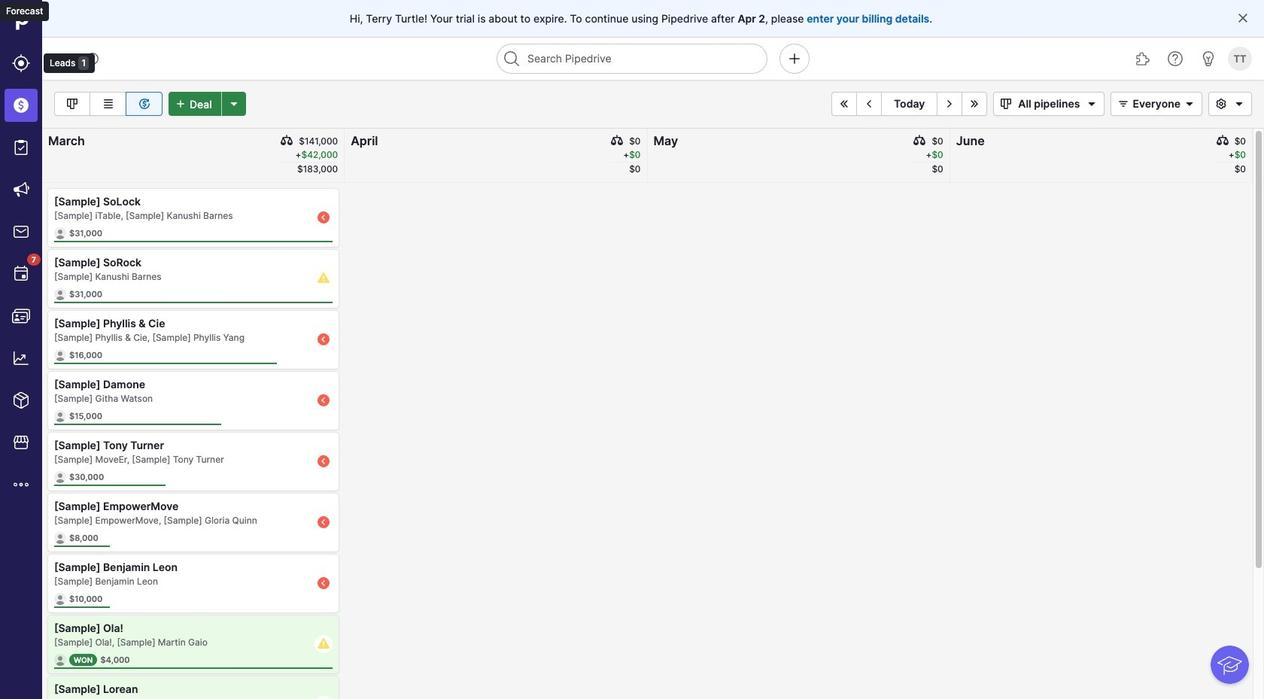 Task type: locate. For each thing, give the bounding box(es) containing it.
pipeline image
[[63, 95, 81, 113]]

leads image
[[12, 54, 30, 72]]

jump back 4 months image
[[836, 98, 854, 110]]

menu item
[[0, 84, 42, 126]]

color primary image
[[1237, 12, 1250, 24], [998, 98, 1016, 110], [1181, 98, 1199, 110], [1231, 98, 1249, 110], [281, 135, 293, 147], [914, 135, 926, 147], [1217, 135, 1229, 147]]

previous month image
[[860, 98, 878, 110]]

marketplace image
[[12, 434, 30, 452]]

sales inbox image
[[12, 223, 30, 241]]

products image
[[12, 391, 30, 409]]

add deal element
[[169, 92, 246, 116]]

quick help image
[[1167, 50, 1185, 68]]

contacts image
[[12, 307, 30, 325]]

menu
[[0, 0, 95, 699]]

jump forward 4 months image
[[966, 98, 984, 110]]

Search Pipedrive field
[[497, 44, 768, 74]]

color primary image
[[1084, 98, 1102, 110], [1115, 98, 1133, 110], [1213, 98, 1231, 110], [611, 135, 623, 147]]

quick add image
[[786, 50, 804, 68]]

sales assistant image
[[1200, 50, 1218, 68]]

add deal options image
[[225, 98, 243, 110]]

color undefined image
[[12, 265, 30, 283]]



Task type: describe. For each thing, give the bounding box(es) containing it.
knowledge center bot, also known as kc bot is an onboarding assistant that allows you to see the list of onboarding items in one place for quick and easy reference. this improves your in-app experience. image
[[1211, 646, 1250, 684]]

color primary inverted image
[[172, 98, 190, 110]]

forecast image
[[135, 95, 153, 113]]

insights image
[[12, 349, 30, 367]]

projects image
[[12, 139, 30, 157]]

next month image
[[941, 98, 959, 110]]

list image
[[99, 95, 117, 113]]

campaigns image
[[12, 181, 30, 199]]

info image
[[87, 53, 99, 65]]

home image
[[10, 10, 32, 32]]

more image
[[12, 476, 30, 494]]

deals image
[[12, 96, 30, 114]]



Task type: vqa. For each thing, say whether or not it's contained in the screenshot.
QUICK ADD ICON
yes



